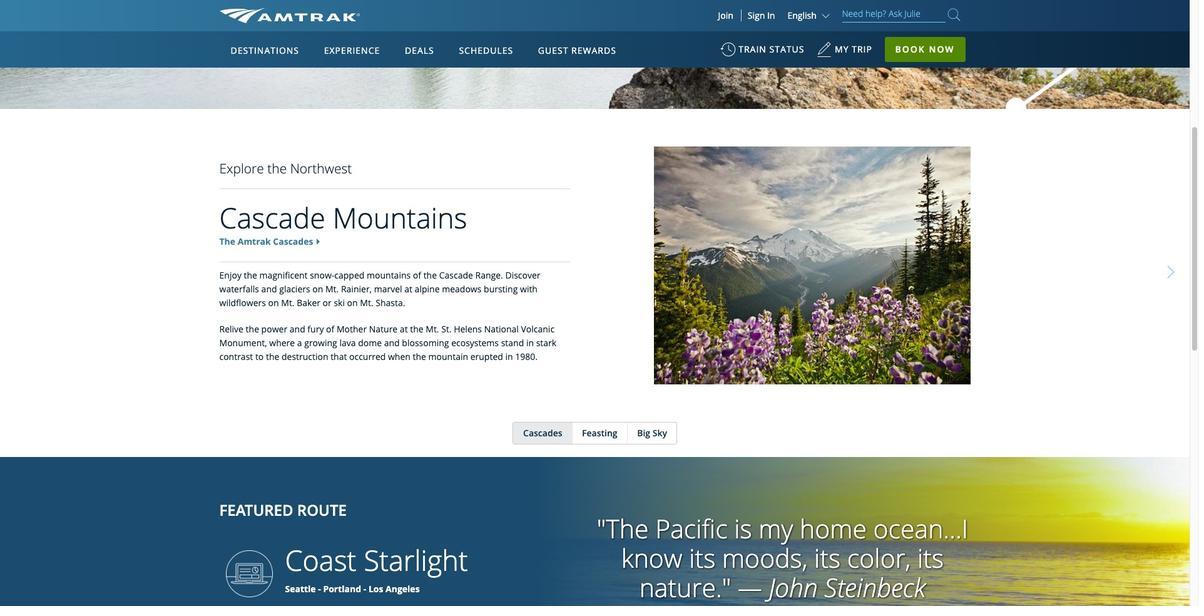 Task type: describe. For each thing, give the bounding box(es) containing it.
banner containing join
[[0, 0, 1191, 289]]

fury
[[308, 323, 324, 335]]

sign in
[[748, 9, 776, 21]]

northwest
[[290, 160, 352, 177]]

bursting
[[484, 283, 518, 295]]

the up alpine
[[424, 269, 437, 281]]

1 its from the left
[[690, 541, 716, 576]]

cascades inside cascade mountains the amtrak cascades
[[273, 235, 313, 247]]

cascade inside enjoy the magnificent snow-capped mountains of the cascade range. discover waterfalls and glaciers on mt. rainier, marvel at alpine meadows bursting with wildflowers on mt. baker or ski on mt. shasta.
[[439, 269, 473, 281]]

stand
[[501, 337, 524, 349]]

guest
[[538, 44, 569, 56]]

feasting button
[[572, 423, 627, 444]]

2 vertical spatial and
[[384, 337, 400, 349]]

home
[[800, 511, 867, 546]]

pacific
[[656, 511, 728, 546]]

english
[[788, 9, 817, 21]]

alpine
[[415, 283, 440, 295]]

status
[[770, 43, 805, 55]]

2 horizontal spatial on
[[347, 297, 358, 309]]

big sky button
[[628, 423, 677, 444]]

coast starlight seattle - portland - los angeles
[[285, 541, 468, 595]]

growing
[[304, 337, 337, 349]]

english button
[[788, 9, 833, 21]]

magnificent
[[260, 269, 308, 281]]

or
[[323, 297, 332, 309]]

sign
[[748, 9, 765, 21]]

amtrak
[[238, 235, 271, 247]]

monument,
[[220, 337, 267, 349]]

deals
[[405, 44, 434, 56]]

"the
[[597, 511, 649, 546]]

1 horizontal spatial on
[[313, 283, 323, 295]]

enjoy the magnificent snow-capped mountains of the cascade range. discover waterfalls and glaciers on mt. rainier, marvel at alpine meadows bursting with wildflowers on mt. baker or ski on mt. shasta.
[[220, 269, 541, 309]]

john
[[770, 570, 818, 605]]

trip
[[852, 43, 873, 55]]

and inside enjoy the magnificent snow-capped mountains of the cascade range. discover waterfalls and glaciers on mt. rainier, marvel at alpine meadows bursting with wildflowers on mt. baker or ski on mt. shasta.
[[262, 283, 277, 295]]

glaciers
[[279, 283, 310, 295]]

my
[[835, 43, 850, 55]]

join button
[[711, 9, 742, 21]]

featured
[[220, 500, 293, 521]]

the right explore
[[268, 160, 287, 177]]

my
[[759, 511, 794, 546]]

3 its from the left
[[918, 541, 945, 576]]

the right to in the bottom of the page
[[266, 351, 280, 363]]

cascades button
[[514, 423, 572, 444]]

rainier,
[[341, 283, 372, 295]]

relive
[[220, 323, 244, 335]]

ecosystems
[[452, 337, 499, 349]]

capped
[[335, 269, 365, 281]]

a
[[297, 337, 302, 349]]

at inside enjoy the magnificent snow-capped mountains of the cascade range. discover waterfalls and glaciers on mt. rainier, marvel at alpine meadows bursting with wildflowers on mt. baker or ski on mt. shasta.
[[405, 283, 413, 295]]

ski
[[334, 297, 345, 309]]

mountains
[[333, 199, 468, 237]]

explore the northwest
[[220, 160, 352, 177]]

erupted
[[471, 351, 503, 363]]

marvel
[[374, 283, 402, 295]]

snow-
[[310, 269, 335, 281]]

where
[[269, 337, 295, 349]]

the
[[220, 235, 236, 247]]

join
[[719, 9, 734, 21]]

volcanic
[[521, 323, 555, 335]]

discover
[[506, 269, 541, 281]]

destinations
[[231, 44, 299, 56]]

steinbeck
[[825, 570, 926, 605]]

know
[[622, 541, 683, 576]]

1 vertical spatial and
[[290, 323, 305, 335]]

helens
[[454, 323, 482, 335]]

2 - from the left
[[364, 583, 367, 595]]

stark
[[536, 337, 557, 349]]

regions map image
[[266, 105, 567, 280]]

experience button
[[319, 33, 385, 68]]

the amtrak cascades link
[[220, 235, 313, 247]]

my trip button
[[817, 38, 873, 68]]

"the pacific is my home ocean…i know its moods, its color, its nature."
[[597, 511, 969, 605]]

1980.
[[516, 351, 538, 363]]

rewards
[[572, 44, 617, 56]]

mountain
[[429, 351, 468, 363]]

featured route
[[220, 500, 347, 521]]

the up monument, at the bottom left
[[246, 323, 259, 335]]

occurred
[[349, 351, 386, 363]]

guest rewards button
[[533, 33, 622, 68]]

mt. down rainier,
[[360, 297, 374, 309]]

coast starlight route image
[[0, 457, 1191, 606]]

experience
[[324, 44, 380, 56]]

contrast
[[220, 351, 253, 363]]

cascade mountains the amtrak cascades
[[220, 199, 468, 247]]

book
[[896, 43, 926, 55]]

1 - from the left
[[318, 583, 321, 595]]



Task type: locate. For each thing, give the bounding box(es) containing it.
in
[[527, 337, 534, 349], [506, 351, 513, 363]]

cascades left feasting button
[[524, 427, 563, 439]]

relive the power and fury of mother nature at the mt. st. helens national volcanic monument, where a growing lava dome and blossoming ecosystems stand in stark contrast to the destruction that occurred when the mountain erupted in 1980.
[[220, 323, 557, 363]]

application
[[266, 105, 567, 280]]

and up a
[[290, 323, 305, 335]]

at right "nature"
[[400, 323, 408, 335]]

at inside the relive the power and fury of mother nature at the mt. st. helens national volcanic monument, where a growing lava dome and blossoming ecosystems stand in stark contrast to the destruction that occurred when the mountain erupted in 1980.
[[400, 323, 408, 335]]

feasting
[[582, 427, 618, 439]]

explore
[[220, 160, 264, 177]]

starlight
[[364, 541, 468, 579]]

in up 1980. on the bottom of page
[[527, 337, 534, 349]]

and
[[262, 283, 277, 295], [290, 323, 305, 335], [384, 337, 400, 349]]

destruction
[[282, 351, 328, 363]]

the
[[268, 160, 287, 177], [244, 269, 257, 281], [424, 269, 437, 281], [246, 323, 259, 335], [410, 323, 424, 335], [266, 351, 280, 363], [413, 351, 426, 363]]

coast
[[285, 541, 357, 579]]

mt. inside the relive the power and fury of mother nature at the mt. st. helens national volcanic monument, where a growing lava dome and blossoming ecosystems stand in stark contrast to the destruction that occurred when the mountain erupted in 1980.
[[426, 323, 439, 335]]

and up when
[[384, 337, 400, 349]]

0 horizontal spatial -
[[318, 583, 321, 595]]

1 horizontal spatial of
[[413, 269, 421, 281]]

0 horizontal spatial cascades
[[273, 235, 313, 247]]

cascade
[[220, 199, 326, 237], [439, 269, 473, 281]]

and down the "magnificent"
[[262, 283, 277, 295]]

1 vertical spatial in
[[506, 351, 513, 363]]

1 horizontal spatial in
[[527, 337, 534, 349]]

0 vertical spatial cascades
[[273, 235, 313, 247]]

route
[[297, 500, 347, 521]]

power
[[262, 323, 288, 335]]

schedules
[[459, 44, 514, 56]]

1 horizontal spatial -
[[364, 583, 367, 595]]

nature
[[369, 323, 398, 335]]

its right color,
[[918, 541, 945, 576]]

mt. left st.
[[426, 323, 439, 335]]

0 horizontal spatial of
[[326, 323, 335, 335]]

mt. up or
[[326, 283, 339, 295]]

1 horizontal spatial and
[[290, 323, 305, 335]]

0 horizontal spatial in
[[506, 351, 513, 363]]

destinations button
[[226, 33, 304, 68]]

dome
[[358, 337, 382, 349]]

ocean…i
[[874, 511, 969, 546]]

national
[[485, 323, 519, 335]]

when
[[388, 351, 411, 363]]

application inside 'banner'
[[266, 105, 567, 280]]

1 horizontal spatial cascade
[[439, 269, 473, 281]]

that
[[331, 351, 347, 363]]

of up alpine
[[413, 269, 421, 281]]

enjoy
[[220, 269, 242, 281]]

0 vertical spatial at
[[405, 283, 413, 295]]

cascades up the "magnificent"
[[273, 235, 313, 247]]

0 horizontal spatial cascade
[[220, 199, 326, 237]]

sky
[[653, 427, 668, 439]]

its left is at the bottom of page
[[690, 541, 716, 576]]

waterfalls
[[220, 283, 259, 295]]

train status
[[739, 43, 805, 55]]

of right fury
[[326, 323, 335, 335]]

1 vertical spatial cascades
[[524, 427, 563, 439]]

mt. down glaciers
[[281, 297, 295, 309]]

0 horizontal spatial its
[[690, 541, 716, 576]]

deals button
[[400, 33, 439, 68]]

1 horizontal spatial cascades
[[524, 427, 563, 439]]

at
[[405, 283, 413, 295], [400, 323, 408, 335]]

lava
[[340, 337, 356, 349]]

is
[[735, 511, 753, 546]]

1 horizontal spatial its
[[815, 541, 841, 576]]

in
[[768, 9, 776, 21]]

amtrak image
[[220, 8, 360, 23]]

0 vertical spatial cascade
[[220, 199, 326, 237]]

0 horizontal spatial on
[[268, 297, 279, 309]]

in down the stand
[[506, 351, 513, 363]]

my trip
[[835, 43, 873, 55]]

schedules link
[[454, 31, 519, 68]]

train
[[739, 43, 767, 55]]

cascades inside cascades button
[[524, 427, 563, 439]]

search icon image
[[948, 6, 961, 23]]

1 vertical spatial of
[[326, 323, 335, 335]]

its left color,
[[815, 541, 841, 576]]

sign in button
[[748, 9, 776, 21]]

2 horizontal spatial its
[[918, 541, 945, 576]]

mt.
[[326, 283, 339, 295], [281, 297, 295, 309], [360, 297, 374, 309], [426, 323, 439, 335]]

cascade inside cascade mountains the amtrak cascades
[[220, 199, 326, 237]]

range.
[[476, 269, 503, 281]]

blossoming
[[402, 337, 449, 349]]

the up blossoming
[[410, 323, 424, 335]]

0 horizontal spatial and
[[262, 283, 277, 295]]

big
[[638, 427, 651, 439]]

now
[[930, 43, 955, 55]]

0 vertical spatial of
[[413, 269, 421, 281]]

—
[[738, 570, 763, 605]]

the down blossoming
[[413, 351, 426, 363]]

the up the waterfalls
[[244, 269, 257, 281]]

its
[[690, 541, 716, 576], [815, 541, 841, 576], [918, 541, 945, 576]]

wildflowers
[[220, 297, 266, 309]]

of inside the relive the power and fury of mother nature at the mt. st. helens national volcanic monument, where a growing lava dome and blossoming ecosystems stand in stark contrast to the destruction that occurred when the mountain erupted in 1980.
[[326, 323, 335, 335]]

seattle
[[285, 583, 316, 595]]

book now
[[896, 43, 955, 55]]

0 vertical spatial and
[[262, 283, 277, 295]]

mountains
[[367, 269, 411, 281]]

of
[[413, 269, 421, 281], [326, 323, 335, 335]]

big sky
[[638, 427, 668, 439]]

meadows
[[442, 283, 482, 295]]

on up power
[[268, 297, 279, 309]]

1 vertical spatial cascade
[[439, 269, 473, 281]]

cascade up meadows
[[439, 269, 473, 281]]

banner
[[0, 0, 1191, 289]]

- right seattle
[[318, 583, 321, 595]]

at left alpine
[[405, 283, 413, 295]]

0 vertical spatial in
[[527, 337, 534, 349]]

2 horizontal spatial and
[[384, 337, 400, 349]]

Please enter your search item search field
[[843, 6, 946, 23]]

2 its from the left
[[815, 541, 841, 576]]

on down snow-
[[313, 283, 323, 295]]

- left los
[[364, 583, 367, 595]]

angeles
[[386, 583, 420, 595]]

shasta.
[[376, 297, 405, 309]]

on right ski
[[347, 297, 358, 309]]

-
[[318, 583, 321, 595], [364, 583, 367, 595]]

on
[[313, 283, 323, 295], [268, 297, 279, 309], [347, 297, 358, 309]]

—                                      john steinbeck
[[738, 570, 926, 605]]

mother
[[337, 323, 367, 335]]

of inside enjoy the magnificent snow-capped mountains of the cascade range. discover waterfalls and glaciers on mt. rainier, marvel at alpine meadows bursting with wildflowers on mt. baker or ski on mt. shasta.
[[413, 269, 421, 281]]

train status link
[[721, 38, 805, 68]]

1 vertical spatial at
[[400, 323, 408, 335]]

cascade down explore the northwest
[[220, 199, 326, 237]]

cascades
[[273, 235, 313, 247], [524, 427, 563, 439]]

book now button
[[885, 37, 966, 62]]

baker
[[297, 297, 321, 309]]



Task type: vqa. For each thing, say whether or not it's contained in the screenshot.
is
yes



